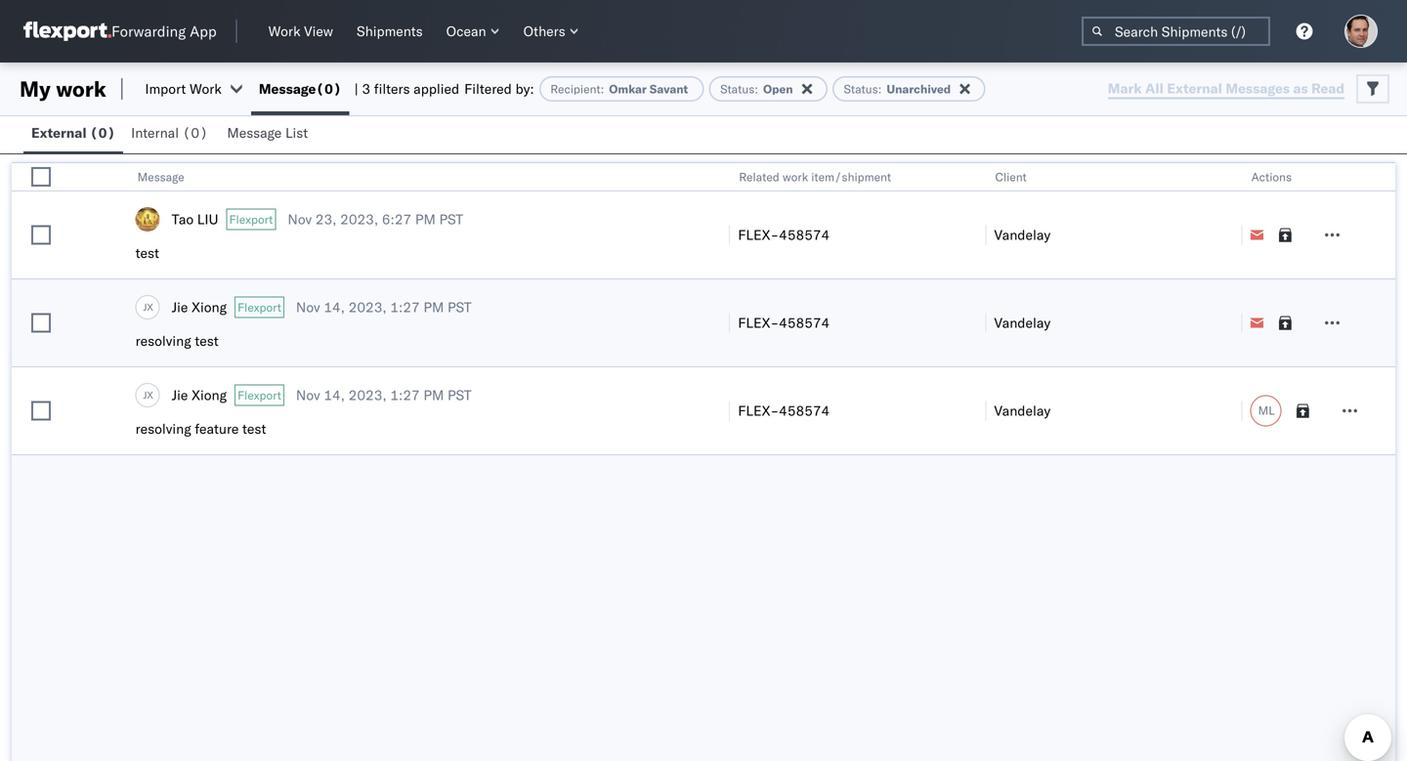 Task type: locate. For each thing, give the bounding box(es) containing it.
1 vertical spatial message
[[227, 124, 282, 141]]

1 jie from the top
[[172, 299, 188, 316]]

message down the internal (0) button
[[138, 170, 184, 184]]

2 vertical spatial flexport
[[238, 388, 282, 403]]

work right related
[[783, 170, 809, 184]]

1 xiong from the top
[[192, 299, 227, 316]]

x up resolving test
[[147, 301, 153, 313]]

resize handle column header for client
[[1219, 163, 1242, 457]]

0 horizontal spatial (0)
[[90, 124, 115, 141]]

related work item/shipment
[[739, 170, 892, 184]]

2 nov 14, 2023, 1:27 pm pst from the top
[[296, 387, 472, 404]]

1 vandelay from the top
[[995, 226, 1051, 243]]

message for (0)
[[259, 80, 316, 97]]

x for test
[[147, 301, 153, 313]]

nov for test
[[296, 387, 320, 404]]

related
[[739, 170, 780, 184]]

jie up resolving feature test
[[172, 387, 188, 404]]

j x down resolving test
[[143, 389, 153, 401]]

0 vertical spatial vandelay
[[995, 226, 1051, 243]]

0 vertical spatial work
[[56, 75, 106, 102]]

message list
[[227, 124, 308, 141]]

1 vertical spatial flex- 458574
[[738, 314, 830, 331]]

0 vertical spatial flex-
[[738, 226, 779, 243]]

0 horizontal spatial work
[[190, 80, 222, 97]]

1 vertical spatial work
[[190, 80, 222, 97]]

jie up resolving test
[[172, 299, 188, 316]]

(0)
[[316, 80, 342, 97], [90, 124, 115, 141], [183, 124, 208, 141]]

nov 23, 2023, 6:27 pm pst
[[288, 211, 463, 228]]

work
[[269, 22, 301, 40], [190, 80, 222, 97]]

1 x from the top
[[147, 301, 153, 313]]

2 vertical spatial test
[[243, 420, 266, 438]]

:
[[601, 82, 604, 96], [755, 82, 759, 96], [879, 82, 882, 96]]

1 1:27 from the top
[[390, 299, 420, 316]]

status left open
[[721, 82, 755, 96]]

nov for resolving test
[[296, 299, 320, 316]]

2 1:27 from the top
[[390, 387, 420, 404]]

1 vertical spatial nov 14, 2023, 1:27 pm pst
[[296, 387, 472, 404]]

: left unarchived
[[879, 82, 882, 96]]

1 j from the top
[[143, 301, 147, 313]]

2 jie xiong from the top
[[172, 387, 227, 404]]

message inside button
[[227, 124, 282, 141]]

0 vertical spatial j x
[[143, 301, 153, 313]]

2 458574 from the top
[[779, 314, 830, 331]]

1 flex- 458574 from the top
[[738, 226, 830, 243]]

nov 14, 2023, 1:27 pm pst
[[296, 299, 472, 316], [296, 387, 472, 404]]

0 horizontal spatial work
[[56, 75, 106, 102]]

test
[[136, 244, 159, 262], [195, 332, 219, 350], [243, 420, 266, 438]]

2 vandelay from the top
[[995, 314, 1051, 331]]

recipient
[[551, 82, 601, 96]]

2 jie from the top
[[172, 387, 188, 404]]

2023,
[[340, 211, 379, 228], [349, 299, 387, 316], [349, 387, 387, 404]]

1 vertical spatial 14,
[[324, 387, 345, 404]]

work up 'external (0)'
[[56, 75, 106, 102]]

2 resolving from the top
[[136, 420, 191, 438]]

6:27
[[382, 211, 412, 228]]

1 resize handle column header from the left
[[65, 163, 89, 457]]

3 458574 from the top
[[779, 402, 830, 419]]

j
[[143, 301, 147, 313], [143, 389, 147, 401]]

3 vandelay from the top
[[995, 402, 1051, 419]]

status
[[721, 82, 755, 96], [844, 82, 879, 96]]

1 vertical spatial xiong
[[192, 387, 227, 404]]

0 vertical spatial resolving
[[136, 332, 191, 350]]

jie xiong
[[172, 299, 227, 316], [172, 387, 227, 404]]

0 horizontal spatial status
[[721, 82, 755, 96]]

j x
[[143, 301, 153, 313], [143, 389, 153, 401]]

app
[[190, 22, 217, 41]]

resolving feature test
[[136, 420, 266, 438]]

2 resize handle column header from the left
[[706, 163, 730, 457]]

0 vertical spatial 14,
[[324, 299, 345, 316]]

0 vertical spatial message
[[259, 80, 316, 97]]

x for feature
[[147, 389, 153, 401]]

1 vertical spatial work
[[783, 170, 809, 184]]

jie xiong up resolving feature test
[[172, 387, 227, 404]]

resize handle column header for actions
[[1373, 163, 1396, 457]]

forwarding app link
[[23, 22, 217, 41]]

2 vertical spatial pst
[[448, 387, 472, 404]]

1 vertical spatial 2023,
[[349, 299, 387, 316]]

2023, for test
[[349, 387, 387, 404]]

import work button
[[145, 80, 222, 97]]

3 flex- from the top
[[738, 402, 779, 419]]

0 horizontal spatial test
[[136, 244, 159, 262]]

3 : from the left
[[879, 82, 882, 96]]

0 vertical spatial 1:27
[[390, 299, 420, 316]]

test right feature
[[243, 420, 266, 438]]

feature
[[195, 420, 239, 438]]

2 flex- from the top
[[738, 314, 779, 331]]

flexport
[[229, 212, 273, 227], [238, 300, 282, 315], [238, 388, 282, 403]]

458574 for resolving test
[[779, 314, 830, 331]]

import work
[[145, 80, 222, 97]]

my work
[[20, 75, 106, 102]]

message (0)
[[259, 80, 342, 97]]

1:27 for resolving test
[[390, 299, 420, 316]]

actions
[[1252, 170, 1293, 184]]

resize handle column header
[[65, 163, 89, 457], [706, 163, 730, 457], [962, 163, 986, 457], [1219, 163, 1242, 457], [1373, 163, 1396, 457]]

0 vertical spatial work
[[269, 22, 301, 40]]

ocean
[[446, 22, 487, 40]]

1 vertical spatial jie
[[172, 387, 188, 404]]

2 status from the left
[[844, 82, 879, 96]]

1 vertical spatial pm
[[424, 299, 444, 316]]

work view
[[269, 22, 333, 40]]

|
[[354, 80, 359, 97]]

work for related
[[783, 170, 809, 184]]

x down resolving test
[[147, 389, 153, 401]]

tao liu
[[172, 211, 219, 228]]

14, for resolving test
[[324, 299, 345, 316]]

2 : from the left
[[755, 82, 759, 96]]

2 j x from the top
[[143, 389, 153, 401]]

2 vertical spatial vandelay
[[995, 402, 1051, 419]]

1 vertical spatial 1:27
[[390, 387, 420, 404]]

0 vertical spatial x
[[147, 301, 153, 313]]

: left omkar
[[601, 82, 604, 96]]

0 vertical spatial 458574
[[779, 226, 830, 243]]

1 vertical spatial pst
[[448, 299, 472, 316]]

0 vertical spatial pm
[[415, 211, 436, 228]]

2 j from the top
[[143, 389, 147, 401]]

3 resize handle column header from the left
[[962, 163, 986, 457]]

test up resolving feature test
[[195, 332, 219, 350]]

shipments link
[[349, 19, 431, 44]]

(0) right external
[[90, 124, 115, 141]]

1:27
[[390, 299, 420, 316], [390, 387, 420, 404]]

message for list
[[227, 124, 282, 141]]

14, for test
[[324, 387, 345, 404]]

1 j x from the top
[[143, 301, 153, 313]]

14,
[[324, 299, 345, 316], [324, 387, 345, 404]]

xiong
[[192, 299, 227, 316], [192, 387, 227, 404]]

2 vertical spatial 458574
[[779, 402, 830, 419]]

flex- for test
[[738, 402, 779, 419]]

3 flex- 458574 from the top
[[738, 402, 830, 419]]

1 vertical spatial vandelay
[[995, 314, 1051, 331]]

1 vertical spatial 458574
[[779, 314, 830, 331]]

0 vertical spatial jie xiong
[[172, 299, 227, 316]]

2 horizontal spatial :
[[879, 82, 882, 96]]

nov 14, 2023, 1:27 pm pst for resolving test
[[296, 299, 472, 316]]

0 horizontal spatial :
[[601, 82, 604, 96]]

: for omkar
[[601, 82, 604, 96]]

status left unarchived
[[844, 82, 879, 96]]

1 vertical spatial resolving
[[136, 420, 191, 438]]

1 status from the left
[[721, 82, 755, 96]]

flex- 458574 for resolving test
[[738, 314, 830, 331]]

pst
[[439, 211, 463, 228], [448, 299, 472, 316], [448, 387, 472, 404]]

1 458574 from the top
[[779, 226, 830, 243]]

resolving for resolving test
[[136, 332, 191, 350]]

work
[[56, 75, 106, 102], [783, 170, 809, 184]]

pst for resolving test
[[448, 299, 472, 316]]

jie xiong up resolving test
[[172, 299, 227, 316]]

2 vertical spatial flex- 458574
[[738, 402, 830, 419]]

resolving
[[136, 332, 191, 350], [136, 420, 191, 438]]

resolving up resolving feature test
[[136, 332, 191, 350]]

None checkbox
[[31, 225, 51, 245]]

pm for resolving test
[[424, 299, 444, 316]]

xiong up feature
[[192, 387, 227, 404]]

1 vertical spatial nov
[[296, 299, 320, 316]]

resize handle column header for related work item/shipment
[[962, 163, 986, 457]]

2 vertical spatial 2023,
[[349, 387, 387, 404]]

1:27 for test
[[390, 387, 420, 404]]

ocean button
[[439, 19, 508, 44]]

list
[[285, 124, 308, 141]]

jie xiong for feature
[[172, 387, 227, 404]]

(0) inside the internal (0) button
[[183, 124, 208, 141]]

message left list
[[227, 124, 282, 141]]

0 vertical spatial flexport
[[229, 212, 273, 227]]

resolving left feature
[[136, 420, 191, 438]]

2 14, from the top
[[324, 387, 345, 404]]

test up resolving test
[[136, 244, 159, 262]]

2 x from the top
[[147, 389, 153, 401]]

2 vertical spatial nov
[[296, 387, 320, 404]]

2 vertical spatial pm
[[424, 387, 444, 404]]

458574 for test
[[779, 402, 830, 419]]

1 vertical spatial x
[[147, 389, 153, 401]]

458574
[[779, 226, 830, 243], [779, 314, 830, 331], [779, 402, 830, 419]]

message up list
[[259, 80, 316, 97]]

internal (0) button
[[123, 115, 219, 153]]

3
[[362, 80, 371, 97]]

j for feature
[[143, 389, 147, 401]]

1 nov 14, 2023, 1:27 pm pst from the top
[[296, 299, 472, 316]]

flexport for resolving test
[[238, 300, 282, 315]]

l
[[1269, 403, 1276, 418]]

5 resize handle column header from the left
[[1373, 163, 1396, 457]]

0 vertical spatial jie
[[172, 299, 188, 316]]

1 resolving from the top
[[136, 332, 191, 350]]

1 vertical spatial j x
[[143, 389, 153, 401]]

1 horizontal spatial work
[[269, 22, 301, 40]]

xiong up resolving test
[[192, 299, 227, 316]]

0 vertical spatial j
[[143, 301, 147, 313]]

2 vertical spatial flex-
[[738, 402, 779, 419]]

1 horizontal spatial :
[[755, 82, 759, 96]]

1 : from the left
[[601, 82, 604, 96]]

internal (0)
[[131, 124, 208, 141]]

jie for test
[[172, 299, 188, 316]]

1 vertical spatial flexport
[[238, 300, 282, 315]]

external (0) button
[[23, 115, 123, 153]]

0 vertical spatial flex- 458574
[[738, 226, 830, 243]]

2 horizontal spatial (0)
[[316, 80, 342, 97]]

others button
[[516, 19, 587, 44]]

2 horizontal spatial test
[[243, 420, 266, 438]]

4 resize handle column header from the left
[[1219, 163, 1242, 457]]

xiong for test
[[192, 299, 227, 316]]

0 vertical spatial 2023,
[[340, 211, 379, 228]]

item/shipment
[[812, 170, 892, 184]]

flex-
[[738, 226, 779, 243], [738, 314, 779, 331], [738, 402, 779, 419]]

1 horizontal spatial (0)
[[183, 124, 208, 141]]

(0) left |
[[316, 80, 342, 97]]

status : open
[[721, 82, 793, 96]]

1 vertical spatial jie xiong
[[172, 387, 227, 404]]

vandelay for resolving test
[[995, 314, 1051, 331]]

None checkbox
[[31, 167, 51, 187], [31, 313, 51, 333], [31, 401, 51, 421], [31, 167, 51, 187], [31, 313, 51, 333], [31, 401, 51, 421]]

jie
[[172, 299, 188, 316], [172, 387, 188, 404]]

jie for feature
[[172, 387, 188, 404]]

work right import
[[190, 80, 222, 97]]

0 vertical spatial nov 14, 2023, 1:27 pm pst
[[296, 299, 472, 316]]

0 vertical spatial nov
[[288, 211, 312, 228]]

(0) for message (0)
[[316, 80, 342, 97]]

1 horizontal spatial status
[[844, 82, 879, 96]]

jie xiong for test
[[172, 299, 227, 316]]

0 vertical spatial xiong
[[192, 299, 227, 316]]

2 vertical spatial message
[[138, 170, 184, 184]]

x
[[147, 301, 153, 313], [147, 389, 153, 401]]

| 3 filters applied filtered by:
[[354, 80, 535, 97]]

message
[[259, 80, 316, 97], [227, 124, 282, 141], [138, 170, 184, 184]]

(0) for external (0)
[[90, 124, 115, 141]]

work left view
[[269, 22, 301, 40]]

1 vertical spatial j
[[143, 389, 147, 401]]

flex- 458574
[[738, 226, 830, 243], [738, 314, 830, 331], [738, 402, 830, 419]]

unarchived
[[887, 82, 951, 96]]

1 vertical spatial flex-
[[738, 314, 779, 331]]

j x up resolving test
[[143, 301, 153, 313]]

1 horizontal spatial work
[[783, 170, 809, 184]]

1 jie xiong from the top
[[172, 299, 227, 316]]

vandelay
[[995, 226, 1051, 243], [995, 314, 1051, 331], [995, 402, 1051, 419]]

flexport. image
[[23, 22, 111, 41]]

(0) right internal
[[183, 124, 208, 141]]

j up resolving test
[[143, 301, 147, 313]]

2 xiong from the top
[[192, 387, 227, 404]]

0 vertical spatial test
[[136, 244, 159, 262]]

2 flex- 458574 from the top
[[738, 314, 830, 331]]

j x for test
[[143, 301, 153, 313]]

j down resolving test
[[143, 389, 147, 401]]

nov
[[288, 211, 312, 228], [296, 299, 320, 316], [296, 387, 320, 404]]

(0) inside "external (0)" button
[[90, 124, 115, 141]]

1 14, from the top
[[324, 299, 345, 316]]

: for open
[[755, 82, 759, 96]]

others
[[524, 22, 566, 40]]

resolving for resolving feature test
[[136, 420, 191, 438]]

pm
[[415, 211, 436, 228], [424, 299, 444, 316], [424, 387, 444, 404]]

1 vertical spatial test
[[195, 332, 219, 350]]

filtered
[[465, 80, 512, 97]]

: left open
[[755, 82, 759, 96]]



Task type: vqa. For each thing, say whether or not it's contained in the screenshot.
the middle test
yes



Task type: describe. For each thing, give the bounding box(es) containing it.
: for unarchived
[[879, 82, 882, 96]]

tao
[[172, 211, 194, 228]]

view
[[304, 22, 333, 40]]

external (0)
[[31, 124, 115, 141]]

1 flex- from the top
[[738, 226, 779, 243]]

j x for feature
[[143, 389, 153, 401]]

m l
[[1259, 403, 1276, 418]]

status : unarchived
[[844, 82, 951, 96]]

flexport for test
[[238, 388, 282, 403]]

0 vertical spatial pst
[[439, 211, 463, 228]]

vandelay for test
[[995, 402, 1051, 419]]

recipient : omkar savant
[[551, 82, 688, 96]]

internal
[[131, 124, 179, 141]]

work view link
[[261, 19, 341, 44]]

status for status : open
[[721, 82, 755, 96]]

resize handle column header for message
[[706, 163, 730, 457]]

message list button
[[219, 115, 320, 153]]

pst for test
[[448, 387, 472, 404]]

forwarding
[[111, 22, 186, 41]]

2023, for resolving test
[[349, 299, 387, 316]]

resolving test
[[136, 332, 219, 350]]

my
[[20, 75, 51, 102]]

status for status : unarchived
[[844, 82, 879, 96]]

work for my
[[56, 75, 106, 102]]

1 horizontal spatial test
[[195, 332, 219, 350]]

liu
[[197, 211, 219, 228]]

xiong for feature
[[192, 387, 227, 404]]

forwarding app
[[111, 22, 217, 41]]

flex- for resolving test
[[738, 314, 779, 331]]

by:
[[516, 80, 535, 97]]

nov 14, 2023, 1:27 pm pst for test
[[296, 387, 472, 404]]

j for test
[[143, 301, 147, 313]]

pm for test
[[424, 387, 444, 404]]

external
[[31, 124, 87, 141]]

filters
[[374, 80, 410, 97]]

applied
[[414, 80, 460, 97]]

client
[[996, 170, 1027, 184]]

flex- 458574 for test
[[738, 402, 830, 419]]

Search Shipments (/) text field
[[1082, 17, 1271, 46]]

(0) for internal (0)
[[183, 124, 208, 141]]

shipments
[[357, 22, 423, 40]]

23,
[[316, 211, 337, 228]]

import
[[145, 80, 186, 97]]

m
[[1259, 403, 1269, 418]]

savant
[[650, 82, 688, 96]]

open
[[764, 82, 793, 96]]

omkar
[[609, 82, 647, 96]]



